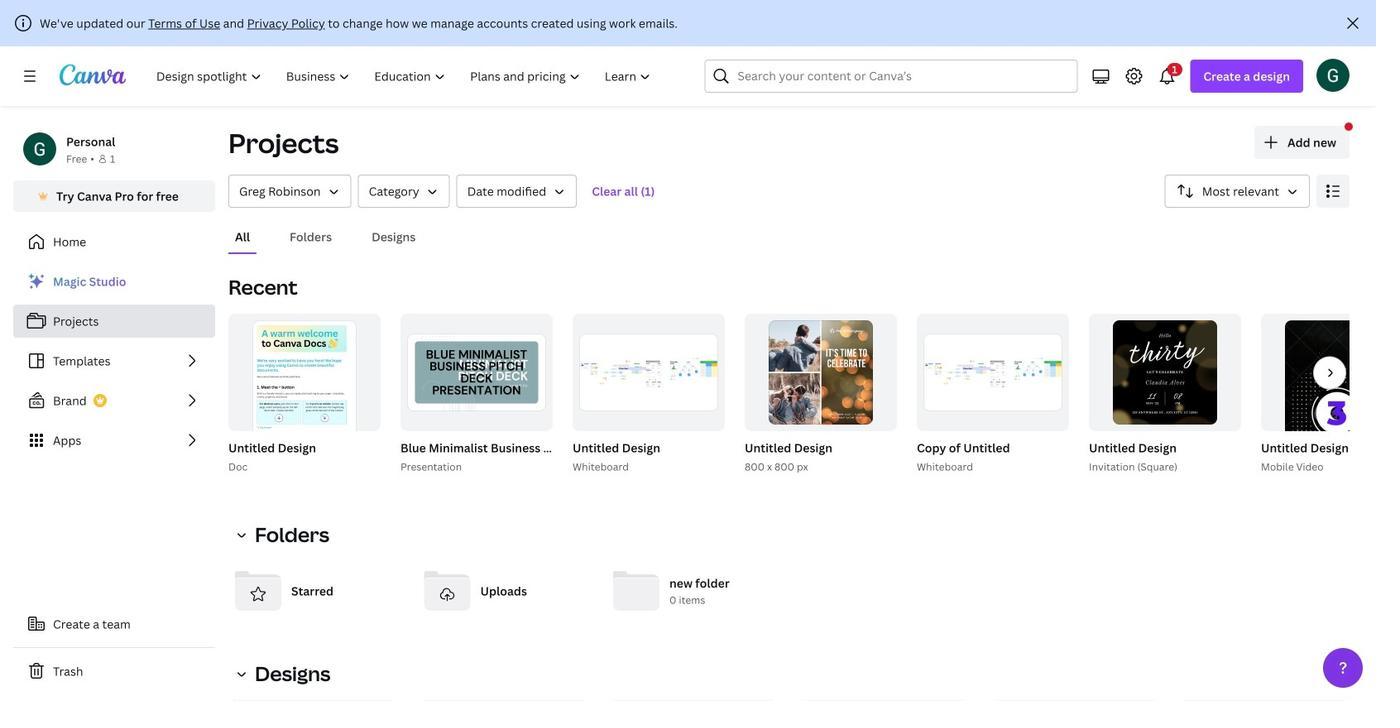 Task type: vqa. For each thing, say whether or not it's contained in the screenshot.
THE DESIGNING for Designing Presentations
no



Task type: locate. For each thing, give the bounding box(es) containing it.
4 group from the left
[[401, 314, 553, 431]]

1 group from the left
[[225, 314, 381, 475]]

8 group from the left
[[745, 314, 897, 431]]

greg robinson image
[[1317, 59, 1350, 92]]

10 group from the left
[[917, 314, 1070, 431]]

None search field
[[705, 60, 1078, 93]]

Category button
[[358, 175, 450, 208]]

13 group from the left
[[1258, 314, 1377, 506]]

region
[[228, 687, 1350, 701]]

group
[[225, 314, 381, 475], [228, 314, 381, 468], [397, 314, 679, 475], [401, 314, 553, 431], [570, 314, 725, 475], [573, 314, 725, 431], [742, 314, 897, 475], [745, 314, 897, 431], [914, 314, 1070, 475], [917, 314, 1070, 431], [1086, 314, 1242, 475], [1089, 314, 1242, 431], [1258, 314, 1377, 506], [1262, 314, 1377, 506]]

14 group from the left
[[1262, 314, 1377, 506]]

list
[[13, 265, 215, 457]]

2 group from the left
[[228, 314, 381, 468]]

Sort by button
[[1165, 175, 1310, 208]]



Task type: describe. For each thing, give the bounding box(es) containing it.
7 group from the left
[[742, 314, 897, 475]]

11 group from the left
[[1086, 314, 1242, 475]]

3 group from the left
[[397, 314, 679, 475]]

9 group from the left
[[914, 314, 1070, 475]]

12 group from the left
[[1089, 314, 1242, 431]]

5 group from the left
[[570, 314, 725, 475]]

Search search field
[[738, 60, 1045, 92]]

Date modified button
[[457, 175, 577, 208]]

Owner button
[[228, 175, 351, 208]]

6 group from the left
[[573, 314, 725, 431]]

top level navigation element
[[146, 60, 665, 93]]



